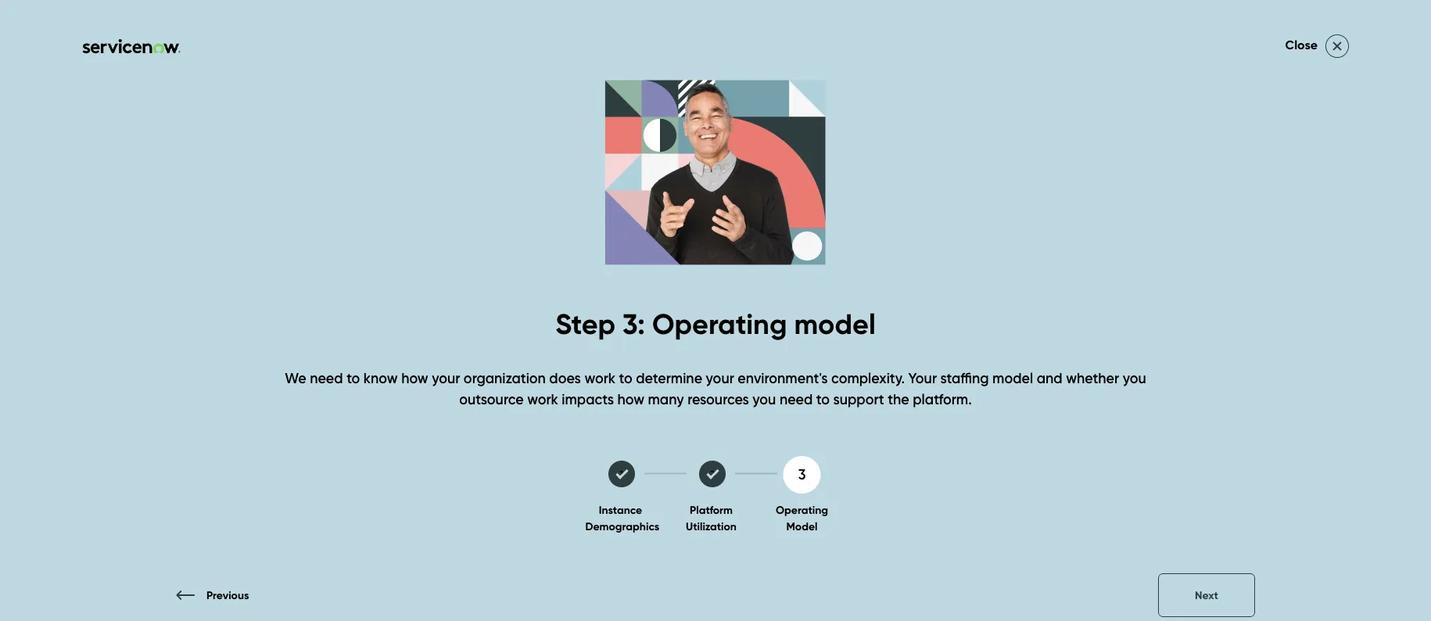 Task type: vqa. For each thing, say whether or not it's contained in the screenshot.
you to the middle
yes



Task type: describe. For each thing, give the bounding box(es) containing it.
strategic
[[1233, 373, 1290, 390]]

use
[[673, 458, 697, 475]]

outsource
[[459, 391, 524, 408]]

1 horizontal spatial platform
[[795, 373, 850, 390]]

your inside the use the platform team estimator to find out how many people you need to build your team and get a shareable estimate report.
[[1190, 458, 1218, 475]]

impacts
[[562, 391, 614, 408]]

shareable
[[711, 479, 776, 496]]

of
[[726, 415, 739, 433]]

1 vertical spatial need
[[780, 391, 813, 408]]

the inside we need to know how your organization does work to determine your environment's complexity. your staffing model and whether you outsource work impacts how many resources you need to support the platform.
[[888, 391, 910, 408]]

to inside "your servicenow® platform team establishes, maintains, and extends servicenow as a strategic business platform in your organization. the strongest servicenow platform teams have the right number of people with the skills to support the now platform®."
[[879, 415, 892, 433]]

to left determine
[[619, 369, 633, 387]]

the
[[922, 394, 946, 411]]

your up resources
[[706, 369, 734, 387]]

1
[[620, 468, 624, 480]]

platform.
[[913, 391, 972, 408]]

environment's
[[738, 369, 828, 387]]

demographics
[[586, 519, 660, 533]]

and right events on the top of the page
[[547, 97, 572, 114]]

many inside the use the platform team estimator to find out how many people you need to build your team and get a shareable estimate report.
[[986, 458, 1022, 475]]

to left find at the right of the page
[[886, 458, 899, 475]]

know
[[364, 369, 398, 387]]

get
[[673, 479, 695, 496]]

your inside "your servicenow® platform team establishes, maintains, and extends servicenow as a strategic business platform in your organization. the strongest servicenow platform teams have the right number of people with the skills to support the now platform®."
[[673, 373, 701, 390]]

3:
[[623, 307, 645, 341]]

get support
[[783, 97, 863, 114]]

close
[[1286, 37, 1318, 52]]

you inside the use the platform team estimator to find out how many people you need to build your team and get a shareable estimate report.
[[1075, 458, 1098, 475]]

events
[[501, 97, 543, 114]]

with
[[792, 415, 818, 433]]

get
[[783, 97, 807, 114]]

the left now
[[950, 415, 971, 433]]

0 horizontal spatial how
[[401, 369, 428, 387]]

extends
[[1067, 373, 1119, 390]]

team inside servicenow platform team estimator
[[673, 276, 799, 338]]

the inside the use the platform team estimator to find out how many people you need to build your team and get a shareable estimate report.
[[700, 458, 722, 475]]

have
[[1194, 394, 1226, 411]]

1 vertical spatial servicenow
[[1122, 373, 1198, 390]]

webinars
[[576, 97, 637, 114]]

whether
[[1066, 369, 1120, 387]]

instance
[[599, 503, 642, 516]]

1 horizontal spatial how
[[618, 391, 645, 408]]

does
[[549, 369, 581, 387]]

your servicenow® platform team establishes, maintains, and extends servicenow as a strategic business platform in your organization. the strongest servicenow platform teams have the right number of people with the skills to support the now platform®.
[[673, 373, 1290, 433]]

estimator inside the use the platform team estimator to find out how many people you need to build your team and get a shareable estimate report.
[[822, 458, 882, 475]]

platform utilization
[[686, 503, 737, 533]]

a inside the use the platform team estimator to find out how many people you need to build your team and get a shareable estimate report.
[[699, 479, 708, 496]]

estimator inside servicenow platform team estimator
[[811, 276, 1031, 338]]

events and webinars
[[501, 97, 637, 114]]

your inside "your servicenow® platform team establishes, maintains, and extends servicenow as a strategic business platform in your organization. the strongest servicenow platform teams have the right number of people with the skills to support the now platform®."
[[803, 394, 831, 411]]

1 vertical spatial operating
[[776, 503, 828, 516]]

customer success center link
[[31, 43, 376, 67]]

support inside we need to know how your organization does work to determine your environment's complexity. your staffing model and whether you outsource work impacts how many resources you need to support the platform.
[[834, 391, 885, 408]]

teams
[[1150, 394, 1191, 411]]

0 horizontal spatial need
[[310, 369, 343, 387]]

right
[[1255, 394, 1284, 411]]

0 vertical spatial operating
[[652, 307, 787, 341]]

maintains,
[[969, 373, 1034, 390]]



Task type: locate. For each thing, give the bounding box(es) containing it.
1 vertical spatial team
[[1221, 458, 1255, 475]]

customer success center
[[149, 43, 371, 67]]

many down now
[[986, 458, 1022, 475]]

servicenow®
[[704, 373, 791, 390]]

0 vertical spatial servicenow
[[673, 211, 945, 273]]

and inside the use the platform team estimator to find out how many people you need to build your team and get a shareable estimate report.
[[1259, 458, 1285, 475]]

platform inside servicenow platform team estimator
[[958, 211, 1154, 273]]

estimate
[[779, 479, 836, 496]]

0 vertical spatial platform
[[958, 211, 1154, 273]]

to left the know
[[347, 369, 360, 387]]

support down the
[[896, 415, 946, 433]]

2 horizontal spatial you
[[1123, 369, 1147, 387]]

to down 'organization.'
[[879, 415, 892, 433]]

2 horizontal spatial servicenow
[[1122, 373, 1198, 390]]

determine
[[636, 369, 703, 387]]

team right the build
[[1221, 458, 1255, 475]]

2 vertical spatial how
[[955, 458, 982, 475]]

0 horizontal spatial many
[[648, 391, 684, 408]]

a
[[1220, 373, 1229, 390], [699, 479, 708, 496]]

0 horizontal spatial model
[[794, 307, 876, 341]]

model up strongest
[[993, 369, 1034, 387]]

platform
[[795, 373, 850, 390], [731, 394, 786, 411], [1092, 394, 1147, 411]]

number
[[673, 415, 722, 433]]

previous
[[207, 589, 249, 602]]

0 horizontal spatial you
[[753, 391, 776, 408]]

the left "right"
[[1230, 394, 1251, 411]]

team inside "your servicenow® platform team establishes, maintains, and extends servicenow as a strategic business platform in your organization. the strongest servicenow platform teams have the right number of people with the skills to support the now platform®."
[[853, 373, 887, 390]]

resources
[[688, 391, 749, 408]]

0 horizontal spatial a
[[699, 479, 708, 496]]

1 vertical spatial support
[[896, 415, 946, 433]]

find
[[903, 458, 927, 475]]

you down platform®.
[[1075, 458, 1098, 475]]

people inside the use the platform team estimator to find out how many people you need to build your team and get a shareable estimate report.
[[1025, 458, 1071, 475]]

1 vertical spatial team
[[783, 458, 818, 475]]

your right in
[[803, 394, 831, 411]]

to
[[347, 369, 360, 387], [619, 369, 633, 387], [817, 391, 830, 408], [879, 415, 892, 433], [886, 458, 899, 475], [1138, 458, 1152, 475]]

0 vertical spatial model
[[794, 307, 876, 341]]

0 horizontal spatial team
[[853, 373, 887, 390]]

establishes,
[[891, 373, 965, 390]]

need left the build
[[1101, 458, 1135, 475]]

next link
[[1159, 573, 1256, 617]]

0 vertical spatial people
[[742, 415, 788, 433]]

0 horizontal spatial support
[[834, 391, 885, 408]]

1 vertical spatial how
[[618, 391, 645, 408]]

model inside we need to know how your organization does work to determine your environment's complexity. your staffing model and whether you outsource work impacts how many resources you need to support the platform.
[[993, 369, 1034, 387]]

and down "right"
[[1259, 458, 1285, 475]]

your up the
[[909, 369, 937, 387]]

1 vertical spatial people
[[1025, 458, 1071, 475]]

organization.
[[835, 394, 919, 411]]

2 vertical spatial platform
[[690, 503, 733, 516]]

the right use in the bottom of the page
[[700, 458, 722, 475]]

we need to know how your organization does work to determine your environment's complexity. your staffing model and whether you outsource work impacts how many resources you need to support the platform.
[[285, 369, 1147, 408]]

complexity.
[[832, 369, 905, 387]]

servicenow inside servicenow platform team estimator
[[673, 211, 945, 273]]

1 vertical spatial you
[[753, 391, 776, 408]]

support
[[834, 391, 885, 408], [896, 415, 946, 433]]

get support link
[[783, 84, 863, 128]]

0 horizontal spatial servicenow
[[673, 211, 945, 273]]

platform®.
[[1007, 415, 1075, 433]]

people right of
[[742, 415, 788, 433]]

1 vertical spatial model
[[993, 369, 1034, 387]]

1 horizontal spatial people
[[1025, 458, 1071, 475]]

need inside the use the platform team estimator to find out how many people you need to build your team and get a shareable estimate report.
[[1101, 458, 1135, 475]]

estimator up report.
[[822, 458, 882, 475]]

team up estimate
[[783, 458, 818, 475]]

0 horizontal spatial work
[[527, 391, 558, 408]]

platform up in
[[795, 373, 850, 390]]

many down determine
[[648, 391, 684, 408]]

and left extends
[[1038, 373, 1064, 390]]

a left 2
[[699, 479, 708, 496]]

model
[[787, 519, 818, 533]]

step 3: operating model
[[556, 307, 876, 341]]

platform inside the platform utilization
[[690, 503, 733, 516]]

1 horizontal spatial model
[[993, 369, 1034, 387]]

1 vertical spatial many
[[986, 458, 1022, 475]]

model up "complexity."
[[794, 307, 876, 341]]

2 vertical spatial servicenow
[[1013, 394, 1089, 411]]

work
[[585, 369, 616, 387], [527, 391, 558, 408]]

build
[[1155, 458, 1187, 475]]

1 horizontal spatial work
[[585, 369, 616, 387]]

support inside "your servicenow® platform team establishes, maintains, and extends servicenow as a strategic business platform in your organization. the strongest servicenow platform teams have the right number of people with the skills to support the now platform®."
[[896, 415, 946, 433]]

2 horizontal spatial need
[[1101, 458, 1135, 475]]

customer
[[149, 43, 233, 67]]

next
[[1195, 589, 1219, 602]]

2 horizontal spatial how
[[955, 458, 982, 475]]

as
[[1201, 373, 1217, 390]]

report.
[[839, 479, 882, 496]]

platform inside the use the platform team estimator to find out how many people you need to build your team and get a shareable estimate report.
[[725, 458, 779, 475]]

your right the build
[[1190, 458, 1218, 475]]

people down platform®.
[[1025, 458, 1071, 475]]

platform down servicenow® on the bottom of page
[[731, 394, 786, 411]]

many inside we need to know how your organization does work to determine your environment's complexity. your staffing model and whether you outsource work impacts how many resources you need to support the platform.
[[648, 391, 684, 408]]

operating
[[652, 307, 787, 341], [776, 503, 828, 516]]

team up servicenow® on the bottom of page
[[673, 276, 799, 338]]

operating up the model
[[776, 503, 828, 516]]

and
[[547, 97, 572, 114], [1037, 369, 1063, 387], [1038, 373, 1064, 390], [1259, 458, 1285, 475]]

0 vertical spatial work
[[585, 369, 616, 387]]

servicenow platform team estimator
[[673, 211, 1154, 338]]

step
[[556, 307, 616, 341]]

people
[[742, 415, 788, 433], [1025, 458, 1071, 475]]

operating up servicenow® on the bottom of page
[[652, 307, 787, 341]]

how right the know
[[401, 369, 428, 387]]

people inside "your servicenow® platform team establishes, maintains, and extends servicenow as a strategic business platform in your organization. the strongest servicenow platform teams have the right number of people with the skills to support the now platform®."
[[742, 415, 788, 433]]

need right 'we' in the left bottom of the page
[[310, 369, 343, 387]]

instance demographics
[[586, 503, 660, 533]]

1 horizontal spatial many
[[986, 458, 1022, 475]]

business
[[673, 394, 727, 411]]

the down the establishes,
[[888, 391, 910, 408]]

2
[[710, 468, 715, 480]]

many
[[648, 391, 684, 408], [986, 458, 1022, 475]]

0 horizontal spatial people
[[742, 415, 788, 433]]

we
[[285, 369, 306, 387]]

out
[[930, 458, 952, 475]]

0 vertical spatial team
[[853, 373, 887, 390]]

the right with
[[822, 415, 843, 433]]

services
[[683, 97, 736, 114]]

a inside "your servicenow® platform team establishes, maintains, and extends servicenow as a strategic business platform in your organization. the strongest servicenow platform teams have the right number of people with the skills to support the now platform®."
[[1220, 373, 1229, 390]]

work down does
[[527, 391, 558, 408]]

use the platform team estimator to find out how many people you need to build your team and get a shareable estimate report.
[[673, 458, 1285, 496]]

the
[[888, 391, 910, 408], [1230, 394, 1251, 411], [822, 415, 843, 433], [950, 415, 971, 433], [700, 458, 722, 475]]

to left the build
[[1138, 458, 1152, 475]]

0 vertical spatial support
[[834, 391, 885, 408]]

0 horizontal spatial platform
[[731, 394, 786, 411]]

team inside the use the platform team estimator to find out how many people you need to build your team and get a shareable estimate report.
[[783, 458, 818, 475]]

1 horizontal spatial you
[[1075, 458, 1098, 475]]

strongest
[[950, 394, 1010, 411]]

your
[[909, 369, 937, 387], [673, 373, 701, 390]]

you right whether
[[1123, 369, 1147, 387]]

0 horizontal spatial your
[[673, 373, 701, 390]]

need down environment's
[[780, 391, 813, 408]]

and inside we need to know how your organization does work to determine your environment's complexity. your staffing model and whether you outsource work impacts how many resources you need to support the platform.
[[1037, 369, 1063, 387]]

you
[[1123, 369, 1147, 387], [753, 391, 776, 408], [1075, 458, 1098, 475]]

1 horizontal spatial need
[[780, 391, 813, 408]]

operating model
[[776, 503, 828, 533]]

your up the outsource
[[432, 369, 460, 387]]

0 vertical spatial how
[[401, 369, 428, 387]]

now
[[975, 415, 1003, 433]]

center
[[311, 43, 371, 67]]

your inside we need to know how your organization does work to determine your environment's complexity. your staffing model and whether you outsource work impacts how many resources you need to support the platform.
[[909, 369, 937, 387]]

1 vertical spatial platform
[[725, 458, 779, 475]]

servicenow
[[673, 211, 945, 273], [1122, 373, 1198, 390], [1013, 394, 1089, 411]]

how
[[401, 369, 428, 387], [618, 391, 645, 408], [955, 458, 982, 475]]

1 horizontal spatial servicenow
[[1013, 394, 1089, 411]]

support
[[811, 97, 863, 114]]

and inside "your servicenow® platform team establishes, maintains, and extends servicenow as a strategic business platform in your organization. the strongest servicenow platform teams have the right number of people with the skills to support the now platform®."
[[1038, 373, 1064, 390]]

in
[[789, 394, 800, 411]]

work up impacts
[[585, 369, 616, 387]]

1 vertical spatial estimator
[[822, 458, 882, 475]]

0 vertical spatial need
[[310, 369, 343, 387]]

organization
[[464, 369, 546, 387]]

2 horizontal spatial platform
[[1092, 394, 1147, 411]]

skills
[[847, 415, 875, 433]]

team
[[853, 373, 887, 390], [1221, 458, 1255, 475]]

how right impacts
[[618, 391, 645, 408]]

your
[[432, 369, 460, 387], [706, 369, 734, 387], [803, 394, 831, 411], [1190, 458, 1218, 475]]

utilization
[[686, 519, 737, 533]]

1 horizontal spatial team
[[1221, 458, 1255, 475]]

2 vertical spatial you
[[1075, 458, 1098, 475]]

estimator up the establishes,
[[811, 276, 1031, 338]]

0 vertical spatial many
[[648, 391, 684, 408]]

team
[[673, 276, 799, 338], [783, 458, 818, 475]]

events and webinars link
[[501, 84, 637, 128]]

to right in
[[817, 391, 830, 408]]

0 vertical spatial a
[[1220, 373, 1229, 390]]

1 vertical spatial a
[[699, 479, 708, 496]]

support down "complexity."
[[834, 391, 885, 408]]

model
[[794, 307, 876, 341], [993, 369, 1034, 387]]

3
[[798, 466, 806, 483]]

a right as
[[1220, 373, 1229, 390]]

platform
[[958, 211, 1154, 273], [725, 458, 779, 475], [690, 503, 733, 516]]

1 horizontal spatial support
[[896, 415, 946, 433]]

how right out at the bottom right
[[955, 458, 982, 475]]

staffing
[[941, 369, 989, 387]]

0 vertical spatial team
[[673, 276, 799, 338]]

estimator
[[811, 276, 1031, 338], [822, 458, 882, 475]]

you down servicenow® on the bottom of page
[[753, 391, 776, 408]]

services link
[[683, 84, 736, 128]]

0 vertical spatial you
[[1123, 369, 1147, 387]]

and left whether
[[1037, 369, 1063, 387]]

team inside the use the platform team estimator to find out how many people you need to build your team and get a shareable estimate report.
[[1221, 458, 1255, 475]]

2 vertical spatial need
[[1101, 458, 1135, 475]]

your up business
[[673, 373, 701, 390]]

1 horizontal spatial your
[[909, 369, 937, 387]]

platform down extends
[[1092, 394, 1147, 411]]

team up 'organization.'
[[853, 373, 887, 390]]

0 vertical spatial estimator
[[811, 276, 1031, 338]]

success
[[238, 43, 306, 67]]

how inside the use the platform team estimator to find out how many people you need to build your team and get a shareable estimate report.
[[955, 458, 982, 475]]

need
[[310, 369, 343, 387], [780, 391, 813, 408], [1101, 458, 1135, 475]]

1 horizontal spatial a
[[1220, 373, 1229, 390]]

1 vertical spatial work
[[527, 391, 558, 408]]



